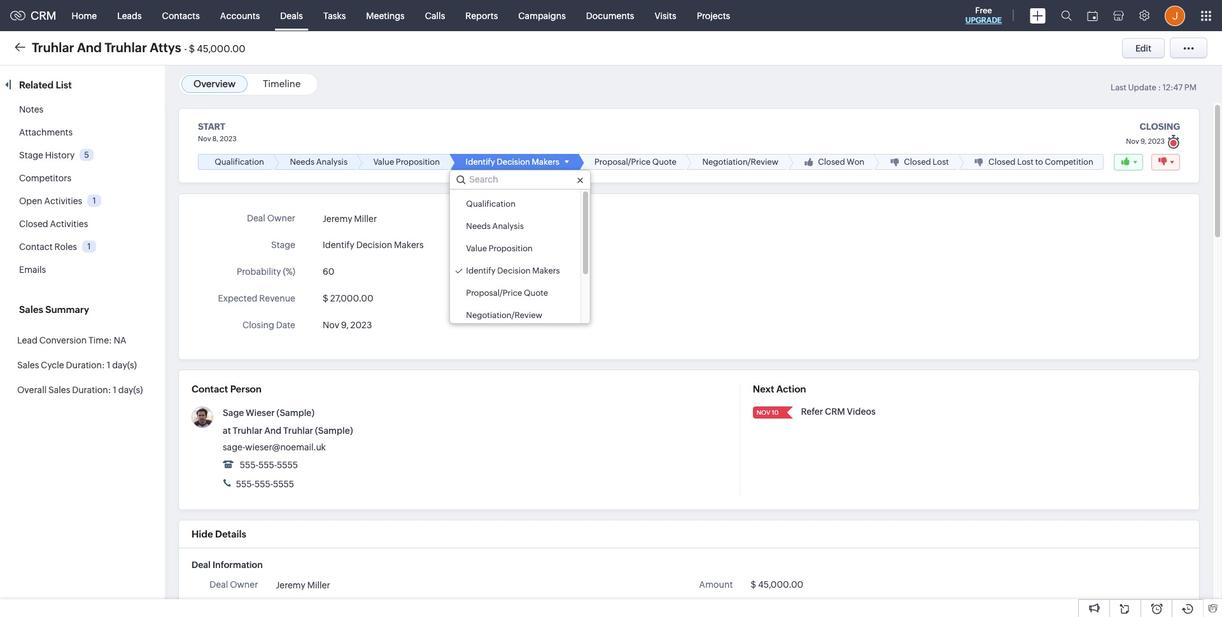 Task type: vqa. For each thing, say whether or not it's contained in the screenshot.
2 within the field
no



Task type: locate. For each thing, give the bounding box(es) containing it.
hide details
[[192, 529, 246, 540]]

$ right amount
[[751, 580, 757, 590]]

1 horizontal spatial $
[[323, 294, 328, 304]]

0 vertical spatial needs analysis
[[290, 157, 348, 167]]

1 vertical spatial stage
[[271, 240, 295, 250]]

makers
[[532, 157, 560, 167], [394, 240, 424, 250], [533, 266, 560, 276]]

emails
[[19, 265, 46, 275]]

owner down information at the bottom left
[[230, 580, 258, 590]]

qualification down search text field
[[466, 199, 516, 209]]

1 vertical spatial sales
[[17, 360, 39, 371]]

closed left "to"
[[989, 157, 1016, 167]]

calls link
[[415, 0, 455, 31]]

qualification
[[215, 157, 264, 167], [466, 199, 516, 209]]

0 horizontal spatial 45,000.00
[[197, 43, 246, 54]]

0 horizontal spatial jeremy
[[276, 581, 306, 591]]

2 vertical spatial deal
[[210, 580, 228, 590]]

1 horizontal spatial value
[[466, 244, 487, 253]]

tasks
[[323, 11, 346, 21]]

1 right roles
[[87, 242, 91, 251]]

duration: up overall sales duration: 1 day(s)
[[66, 360, 105, 371]]

value proposition
[[373, 157, 440, 167], [466, 244, 533, 253]]

0 vertical spatial 45,000.00
[[197, 43, 246, 54]]

contact
[[19, 242, 53, 252], [192, 384, 228, 395]]

1 vertical spatial 9,
[[341, 320, 349, 331]]

1 vertical spatial identify
[[323, 240, 355, 250]]

closed for closed lost to competition
[[989, 157, 1016, 167]]

closed right won
[[904, 157, 931, 167]]

1 vertical spatial value proposition
[[466, 244, 533, 253]]

2 vertical spatial decision
[[497, 266, 531, 276]]

2023 for start
[[220, 135, 237, 143]]

at truhlar and truhlar (sample)
[[223, 426, 353, 436]]

1 vertical spatial and
[[264, 426, 282, 436]]

0 horizontal spatial analysis
[[316, 157, 348, 167]]

contacts link
[[152, 0, 210, 31]]

0 horizontal spatial proposition
[[396, 157, 440, 167]]

deal owner down information at the bottom left
[[210, 580, 258, 590]]

(sample) up wieser@noemail.uk
[[315, 426, 353, 436]]

1 vertical spatial day(s)
[[118, 385, 143, 395]]

open activities link
[[19, 196, 82, 206]]

deal up probability
[[247, 213, 265, 224]]

1 down time:
[[107, 360, 110, 371]]

stage
[[19, 150, 43, 160], [271, 240, 295, 250]]

1 horizontal spatial lost
[[1018, 157, 1034, 167]]

contact roles link
[[19, 242, 77, 252]]

0 vertical spatial value
[[373, 157, 394, 167]]

0 vertical spatial $
[[189, 43, 195, 54]]

sales for sales cycle duration: 1 day(s)
[[17, 360, 39, 371]]

duration:
[[66, 360, 105, 371], [72, 385, 111, 395]]

and down home
[[77, 40, 102, 54]]

needs analysis
[[290, 157, 348, 167], [466, 222, 524, 231]]

0 horizontal spatial 2023
[[220, 135, 237, 143]]

wieser
[[246, 408, 275, 418]]

1 horizontal spatial stage
[[271, 240, 295, 250]]

proposition
[[396, 157, 440, 167], [489, 244, 533, 253]]

2 lost from the left
[[1018, 157, 1034, 167]]

$ right the - at the left of page
[[189, 43, 195, 54]]

activities for open activities
[[44, 196, 82, 206]]

duration: for overall sales duration:
[[72, 385, 111, 395]]

and up sage-wieser@noemail.uk link
[[264, 426, 282, 436]]

deal owner up probability (%) at the top of the page
[[247, 213, 295, 224]]

1 vertical spatial identify decision makers
[[323, 240, 424, 250]]

closed left won
[[818, 157, 845, 167]]

45,000.00 inside truhlar and truhlar attys - $ 45,000.00
[[197, 43, 246, 54]]

1 horizontal spatial and
[[264, 426, 282, 436]]

-
[[184, 43, 187, 54]]

0 vertical spatial makers
[[532, 157, 560, 167]]

proposal/price
[[595, 157, 651, 167], [466, 289, 522, 298]]

competitors link
[[19, 173, 71, 183]]

2 horizontal spatial $
[[751, 580, 757, 590]]

nov
[[198, 135, 211, 143], [1127, 137, 1140, 145], [323, 320, 339, 331], [757, 409, 771, 416]]

sales for sales summary
[[19, 304, 43, 315]]

nov left 10
[[757, 409, 771, 416]]

0 horizontal spatial contact
[[19, 242, 53, 252]]

expected revenue
[[218, 294, 295, 304]]

duration: down sales cycle duration: 1 day(s)
[[72, 385, 111, 395]]

60
[[323, 267, 335, 277]]

0 horizontal spatial needs
[[290, 157, 315, 167]]

details
[[215, 529, 246, 540]]

person
[[230, 384, 262, 395]]

crm left home link
[[31, 9, 56, 22]]

1 vertical spatial duration:
[[72, 385, 111, 395]]

information
[[213, 560, 263, 571]]

next
[[753, 384, 775, 395]]

lost for closed lost
[[933, 157, 949, 167]]

0 vertical spatial qualification
[[215, 157, 264, 167]]

$ left 27,000.00
[[323, 294, 328, 304]]

activities up closed activities "link"
[[44, 196, 82, 206]]

lost
[[933, 157, 949, 167], [1018, 157, 1034, 167]]

1 horizontal spatial value proposition
[[466, 244, 533, 253]]

1 vertical spatial makers
[[394, 240, 424, 250]]

0 vertical spatial quote
[[653, 157, 677, 167]]

contact up emails link
[[19, 242, 53, 252]]

1 horizontal spatial crm
[[825, 407, 845, 417]]

closed down open
[[19, 219, 48, 229]]

1 horizontal spatial contact
[[192, 384, 228, 395]]

0 horizontal spatial and
[[77, 40, 102, 54]]

1 horizontal spatial qualification
[[466, 199, 516, 209]]

nov inside closing nov 9, 2023
[[1127, 137, 1140, 145]]

related
[[19, 80, 54, 90]]

nov inside start nov 8, 2023
[[198, 135, 211, 143]]

jeremy miller
[[323, 214, 377, 224], [276, 581, 330, 591]]

0 vertical spatial negotiation/review
[[703, 157, 779, 167]]

(sample)
[[277, 408, 315, 418], [315, 426, 353, 436]]

contact up sage
[[192, 384, 228, 395]]

contact for contact roles
[[19, 242, 53, 252]]

1 vertical spatial decision
[[356, 240, 392, 250]]

at
[[223, 426, 231, 436]]

probability (%)
[[237, 267, 295, 277]]

1 horizontal spatial 2023
[[351, 320, 372, 331]]

2023 inside closing nov 9, 2023
[[1148, 137, 1165, 145]]

value
[[373, 157, 394, 167], [466, 244, 487, 253]]

1 lost from the left
[[933, 157, 949, 167]]

owner
[[267, 213, 295, 224], [230, 580, 258, 590]]

overview link
[[194, 78, 236, 89]]

2 vertical spatial identify
[[466, 266, 496, 276]]

1 vertical spatial 45,000.00
[[758, 580, 804, 590]]

closing date
[[243, 320, 295, 331]]

stage up (%)
[[271, 240, 295, 250]]

0 horizontal spatial value proposition
[[373, 157, 440, 167]]

9, down closing
[[1141, 137, 1147, 145]]

1 horizontal spatial needs
[[466, 222, 491, 231]]

1 vertical spatial $
[[323, 294, 328, 304]]

2023 right 8,
[[220, 135, 237, 143]]

deal down the hide
[[192, 560, 211, 571]]

contacts
[[162, 11, 200, 21]]

contact for contact person
[[192, 384, 228, 395]]

sage wieser (sample) link
[[223, 408, 315, 418]]

10
[[772, 409, 779, 416]]

$ inside truhlar and truhlar attys - $ 45,000.00
[[189, 43, 195, 54]]

1
[[93, 196, 96, 206], [87, 242, 91, 251], [107, 360, 110, 371], [113, 385, 116, 395]]

truhlar
[[32, 40, 74, 54], [105, 40, 147, 54], [233, 426, 263, 436], [283, 426, 313, 436]]

0 vertical spatial duration:
[[66, 360, 105, 371]]

0 horizontal spatial needs analysis
[[290, 157, 348, 167]]

1 vertical spatial proposal/price quote
[[466, 289, 548, 298]]

cycle
[[41, 360, 64, 371]]

closing
[[1140, 122, 1181, 132]]

activities up roles
[[50, 219, 88, 229]]

1 vertical spatial analysis
[[493, 222, 524, 231]]

lost for closed lost to competition
[[1018, 157, 1034, 167]]

1 vertical spatial proposal/price
[[466, 289, 522, 298]]

0 vertical spatial proposal/price quote
[[595, 157, 677, 167]]

0 vertical spatial deal owner
[[247, 213, 295, 224]]

nov left 8,
[[198, 135, 211, 143]]

owner up (%)
[[267, 213, 295, 224]]

contact person
[[192, 384, 262, 395]]

closed for closed lost
[[904, 157, 931, 167]]

0 vertical spatial deal
[[247, 213, 265, 224]]

1 vertical spatial activities
[[50, 219, 88, 229]]

expected
[[218, 294, 258, 304]]

27,000.00
[[330, 294, 374, 304]]

closed for closed won
[[818, 157, 845, 167]]

45,000.00
[[197, 43, 246, 54], [758, 580, 804, 590]]

sales up lead
[[19, 304, 43, 315]]

0 horizontal spatial quote
[[524, 289, 548, 298]]

0 vertical spatial day(s)
[[112, 360, 137, 371]]

identify decision makers
[[466, 157, 560, 167], [323, 240, 424, 250], [466, 266, 560, 276]]

truhlar right at
[[233, 426, 263, 436]]

$ for expected revenue
[[323, 294, 328, 304]]

stage up the competitors link
[[19, 150, 43, 160]]

5555
[[277, 460, 298, 471], [273, 480, 294, 490]]

summary
[[45, 304, 89, 315]]

2 vertical spatial $
[[751, 580, 757, 590]]

1 vertical spatial needs
[[466, 222, 491, 231]]

crm right refer
[[825, 407, 845, 417]]

2023 inside start nov 8, 2023
[[220, 135, 237, 143]]

1 vertical spatial contact
[[192, 384, 228, 395]]

edit button
[[1123, 38, 1165, 58]]

1 horizontal spatial proposition
[[489, 244, 533, 253]]

quote
[[653, 157, 677, 167], [524, 289, 548, 298]]

(sample) up truhlar and truhlar (sample) link on the left bottom
[[277, 408, 315, 418]]

competitors
[[19, 173, 71, 183]]

identify
[[466, 157, 495, 167], [323, 240, 355, 250], [466, 266, 496, 276]]

1 vertical spatial jeremy miller
[[276, 581, 330, 591]]

0 vertical spatial analysis
[[316, 157, 348, 167]]

0 vertical spatial stage
[[19, 150, 43, 160]]

1 horizontal spatial 45,000.00
[[758, 580, 804, 590]]

2023 down 27,000.00
[[351, 320, 372, 331]]

1 vertical spatial owner
[[230, 580, 258, 590]]

1 vertical spatial deal
[[192, 560, 211, 571]]

update
[[1129, 83, 1157, 92]]

nov down update
[[1127, 137, 1140, 145]]

2023 down closing
[[1148, 137, 1165, 145]]

qualification down 8,
[[215, 157, 264, 167]]

sage-wieser@noemail.uk link
[[223, 443, 326, 453]]

sales left cycle
[[17, 360, 39, 371]]

documents
[[586, 11, 634, 21]]

accounts link
[[210, 0, 270, 31]]

nov 10
[[757, 409, 779, 416]]

truhlar up wieser@noemail.uk
[[283, 426, 313, 436]]

2 vertical spatial sales
[[48, 385, 70, 395]]

deal down deal information
[[210, 580, 228, 590]]

closing
[[243, 320, 274, 331]]

0 horizontal spatial $
[[189, 43, 195, 54]]

0 vertical spatial 9,
[[1141, 137, 1147, 145]]

leads link
[[107, 0, 152, 31]]

1 horizontal spatial miller
[[354, 214, 377, 224]]

refer
[[801, 407, 823, 417]]

campaigns
[[518, 11, 566, 21]]

0 vertical spatial sales
[[19, 304, 43, 315]]

1 horizontal spatial proposal/price
[[595, 157, 651, 167]]

9, down the $  27,000.00
[[341, 320, 349, 331]]

sales down cycle
[[48, 385, 70, 395]]

2 horizontal spatial 2023
[[1148, 137, 1165, 145]]

crm
[[31, 9, 56, 22], [825, 407, 845, 417]]

1 vertical spatial needs analysis
[[466, 222, 524, 231]]

0 horizontal spatial lost
[[933, 157, 949, 167]]

9, inside closing nov 9, 2023
[[1141, 137, 1147, 145]]



Task type: describe. For each thing, give the bounding box(es) containing it.
visits link
[[645, 0, 687, 31]]

home link
[[62, 0, 107, 31]]

0 vertical spatial miller
[[354, 214, 377, 224]]

0 vertical spatial 5555
[[277, 460, 298, 471]]

activities for closed activities
[[50, 219, 88, 229]]

1 horizontal spatial quote
[[653, 157, 677, 167]]

truhlar and truhlar attys - $ 45,000.00
[[32, 40, 246, 54]]

projects link
[[687, 0, 741, 31]]

duration: for sales cycle duration:
[[66, 360, 105, 371]]

attachments
[[19, 127, 73, 138]]

2 vertical spatial makers
[[533, 266, 560, 276]]

next action
[[753, 384, 807, 395]]

history
[[45, 150, 75, 160]]

last update : 12:47 pm
[[1111, 83, 1197, 92]]

competition
[[1045, 157, 1094, 167]]

crm link
[[10, 9, 56, 22]]

1 vertical spatial 5555
[[273, 480, 294, 490]]

1 vertical spatial proposition
[[489, 244, 533, 253]]

timeline
[[263, 78, 301, 89]]

action
[[777, 384, 807, 395]]

won
[[847, 157, 865, 167]]

free upgrade
[[966, 6, 1002, 25]]

0 horizontal spatial miller
[[307, 581, 330, 591]]

sage wieser (sample)
[[223, 408, 315, 418]]

home
[[72, 11, 97, 21]]

day(s) for overall sales duration: 1 day(s)
[[118, 385, 143, 395]]

1 vertical spatial 555-555-5555
[[234, 480, 294, 490]]

list
[[56, 80, 72, 90]]

overall
[[17, 385, 47, 395]]

truhlar down the crm link on the left of the page
[[32, 40, 74, 54]]

notes link
[[19, 104, 43, 115]]

open
[[19, 196, 42, 206]]

date
[[276, 320, 295, 331]]

deals link
[[270, 0, 313, 31]]

1 vertical spatial value
[[466, 244, 487, 253]]

1 horizontal spatial proposal/price quote
[[595, 157, 677, 167]]

1 horizontal spatial analysis
[[493, 222, 524, 231]]

0 vertical spatial identify decision makers
[[466, 157, 560, 167]]

nov 9, 2023
[[323, 320, 372, 331]]

(%)
[[283, 267, 295, 277]]

closed lost to competition
[[989, 157, 1094, 167]]

$  27,000.00
[[323, 294, 374, 304]]

contact roles
[[19, 242, 77, 252]]

reports link
[[455, 0, 508, 31]]

0 vertical spatial identify
[[466, 157, 495, 167]]

stage for stage history
[[19, 150, 43, 160]]

closed activities link
[[19, 219, 88, 229]]

start
[[198, 122, 225, 132]]

1 vertical spatial quote
[[524, 289, 548, 298]]

refer crm videos
[[801, 407, 876, 417]]

$  45,000.00
[[751, 580, 804, 590]]

nov down the $  27,000.00
[[323, 320, 339, 331]]

2023 for closing
[[1148, 137, 1165, 145]]

accounts
[[220, 11, 260, 21]]

0 horizontal spatial proposal/price
[[466, 289, 522, 298]]

1 vertical spatial jeremy
[[276, 581, 306, 591]]

profile image
[[1165, 5, 1186, 26]]

tasks link
[[313, 0, 356, 31]]

deals
[[280, 11, 303, 21]]

documents link
[[576, 0, 645, 31]]

Search text field
[[450, 171, 590, 189]]

truhlar and truhlar (sample) link
[[233, 426, 353, 436]]

1 vertical spatial crm
[[825, 407, 845, 417]]

1 horizontal spatial needs analysis
[[466, 222, 524, 231]]

free
[[976, 6, 992, 15]]

emails link
[[19, 265, 46, 275]]

day(s) for sales cycle duration: 1 day(s)
[[112, 360, 137, 371]]

open activities
[[19, 196, 82, 206]]

refer crm videos link
[[801, 407, 876, 417]]

projects
[[697, 11, 731, 21]]

pm
[[1185, 83, 1197, 92]]

reports
[[466, 11, 498, 21]]

0 horizontal spatial owner
[[230, 580, 258, 590]]

amount
[[700, 580, 733, 590]]

1 horizontal spatial owner
[[267, 213, 295, 224]]

to
[[1036, 157, 1044, 167]]

closed won
[[818, 157, 865, 167]]

0 vertical spatial proposition
[[396, 157, 440, 167]]

0 vertical spatial and
[[77, 40, 102, 54]]

5
[[84, 150, 89, 160]]

meetings link
[[356, 0, 415, 31]]

0 horizontal spatial crm
[[31, 9, 56, 22]]

sales summary
[[19, 304, 89, 315]]

hide
[[192, 529, 213, 540]]

upgrade
[[966, 16, 1002, 25]]

profile element
[[1158, 0, 1193, 31]]

timeline link
[[263, 78, 301, 89]]

1 horizontal spatial negotiation/review
[[703, 157, 779, 167]]

1 vertical spatial (sample)
[[315, 426, 353, 436]]

0 vertical spatial needs
[[290, 157, 315, 167]]

2 vertical spatial identify decision makers
[[466, 266, 560, 276]]

wieser@noemail.uk
[[245, 443, 326, 453]]

closed lost
[[904, 157, 949, 167]]

deal information
[[192, 560, 263, 571]]

0 vertical spatial proposal/price
[[595, 157, 651, 167]]

$ for amount
[[751, 580, 757, 590]]

attys
[[150, 40, 181, 54]]

0 horizontal spatial 9,
[[341, 320, 349, 331]]

0 vertical spatial jeremy
[[323, 214, 352, 224]]

roles
[[54, 242, 77, 252]]

0 vertical spatial jeremy miller
[[323, 214, 377, 224]]

time:
[[89, 336, 112, 346]]

1 down sales cycle duration: 1 day(s)
[[113, 385, 116, 395]]

12:47
[[1163, 83, 1183, 92]]

0 vertical spatial decision
[[497, 157, 530, 167]]

0 vertical spatial 555-555-5555
[[238, 460, 298, 471]]

1 right open activities link
[[93, 196, 96, 206]]

edit
[[1136, 43, 1152, 53]]

leads
[[117, 11, 142, 21]]

sage
[[223, 408, 244, 418]]

1 vertical spatial deal owner
[[210, 580, 258, 590]]

sales cycle duration: 1 day(s)
[[17, 360, 137, 371]]

revenue
[[259, 294, 295, 304]]

overall sales duration: 1 day(s)
[[17, 385, 143, 395]]

0 horizontal spatial value
[[373, 157, 394, 167]]

meetings
[[366, 11, 405, 21]]

0 horizontal spatial proposal/price quote
[[466, 289, 548, 298]]

0 vertical spatial value proposition
[[373, 157, 440, 167]]

sage-
[[223, 443, 245, 453]]

notes
[[19, 104, 43, 115]]

closed for closed activities
[[19, 219, 48, 229]]

visits
[[655, 11, 677, 21]]

stage history link
[[19, 150, 75, 160]]

stage for stage
[[271, 240, 295, 250]]

0 vertical spatial (sample)
[[277, 408, 315, 418]]

hide details link
[[192, 529, 246, 540]]

:
[[1159, 83, 1161, 92]]

na
[[114, 336, 126, 346]]

probability
[[237, 267, 281, 277]]

truhlar down leads
[[105, 40, 147, 54]]

1 vertical spatial qualification
[[466, 199, 516, 209]]

0 horizontal spatial negotiation/review
[[466, 311, 543, 320]]

related list
[[19, 80, 74, 90]]



